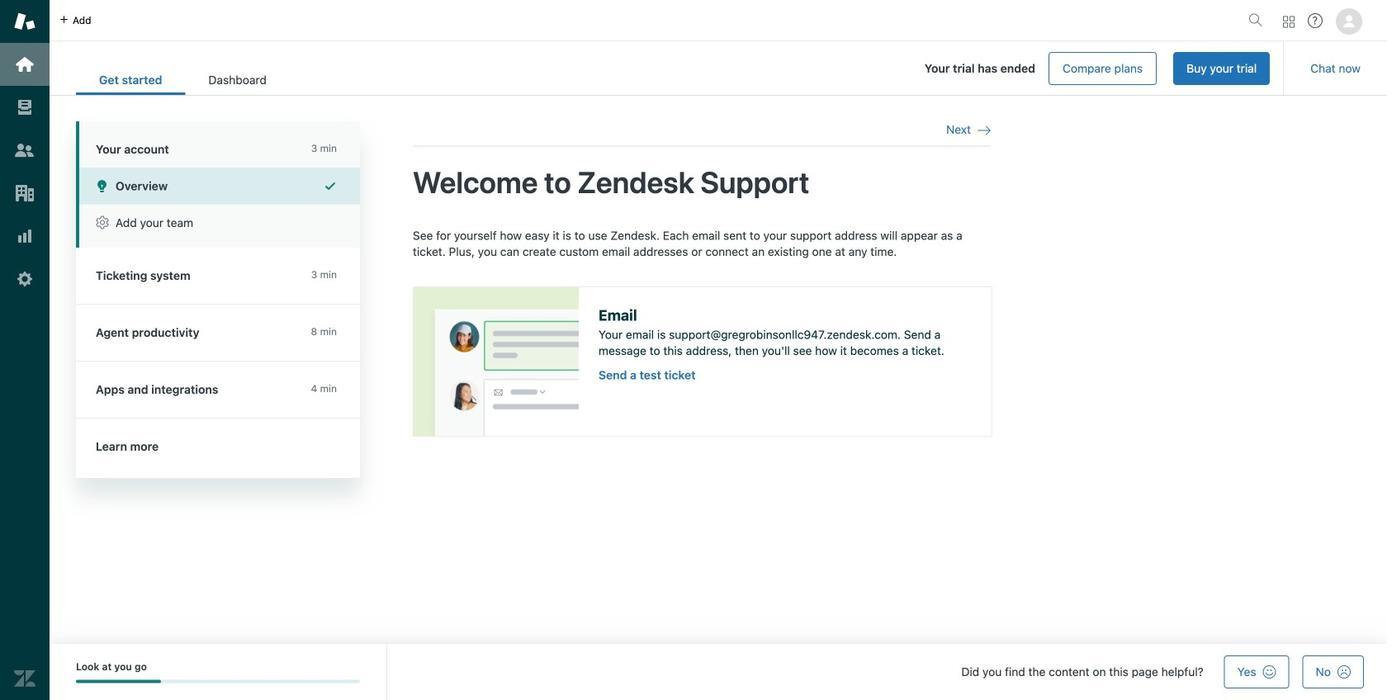 Task type: vqa. For each thing, say whether or not it's contained in the screenshot.
Select All Tickets checkbox
no



Task type: locate. For each thing, give the bounding box(es) containing it.
get help image
[[1308, 13, 1323, 28]]

get started image
[[14, 54, 36, 75]]

zendesk products image
[[1283, 16, 1295, 28]]

example of email conversation inside of the ticketing system and the customer is asking the agent about reimbursement policy. image
[[414, 287, 579, 436]]

reporting image
[[14, 225, 36, 247]]

heading
[[76, 121, 360, 168]]

progress bar
[[76, 680, 360, 683]]

views image
[[14, 97, 36, 118]]

tab list
[[76, 64, 290, 95]]

admin image
[[14, 268, 36, 290]]

main element
[[0, 0, 50, 700]]

tab
[[185, 64, 290, 95]]



Task type: describe. For each thing, give the bounding box(es) containing it.
zendesk support image
[[14, 11, 36, 32]]

zendesk image
[[14, 668, 36, 690]]

customers image
[[14, 140, 36, 161]]

organizations image
[[14, 183, 36, 204]]



